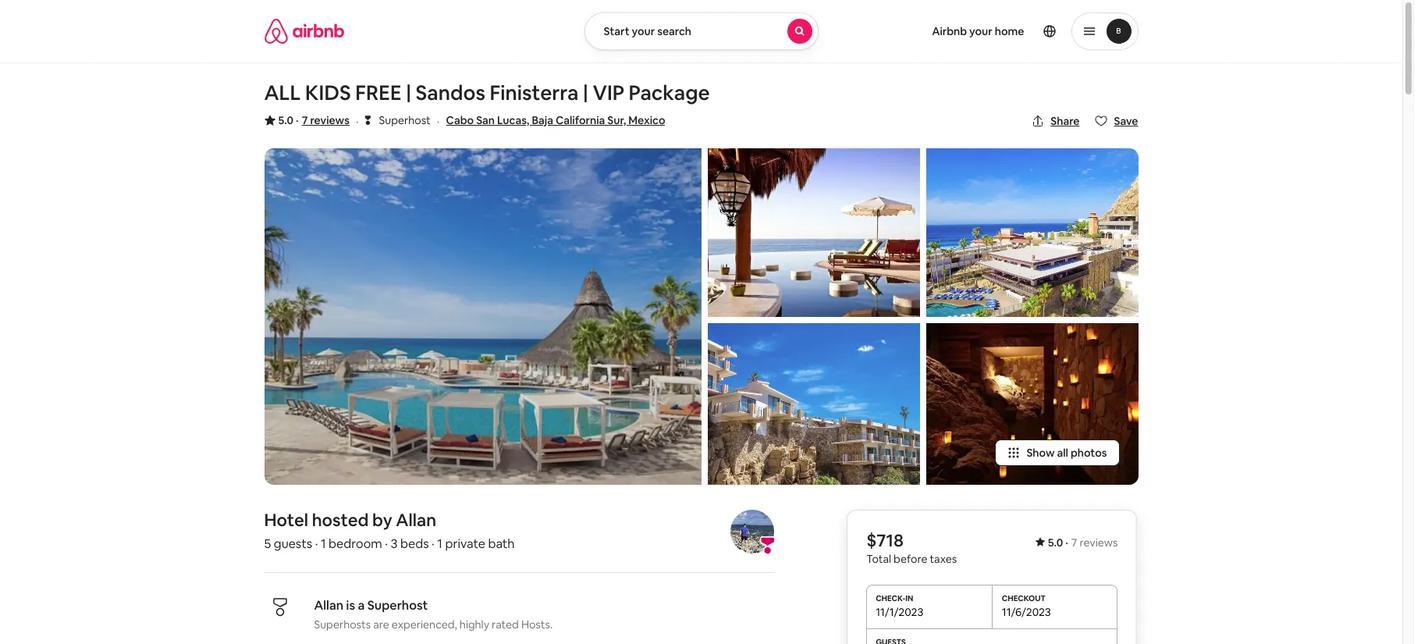 Task type: describe. For each thing, give the bounding box(es) containing it.
0 vertical spatial 7
[[302, 113, 308, 127]]

$718 total before taxes
[[867, 529, 957, 566]]

allan is a superhost superhosts are experienced, highly rated hosts.
[[314, 597, 553, 632]]

3
[[391, 536, 398, 552]]

1 1 from the left
[[321, 536, 326, 552]]

cabo san lucas, baja california sur, mexico button
[[446, 111, 666, 130]]

show all photos button
[[996, 440, 1120, 466]]

airbnb your home link
[[923, 15, 1034, 48]]

guests
[[274, 536, 312, 552]]

Start your search search field
[[584, 12, 819, 50]]

1 horizontal spatial 5.0
[[1048, 536, 1064, 550]]

vip
[[593, 80, 625, 106]]

bedroom
[[329, 536, 382, 552]]

1 | from the left
[[406, 80, 412, 106]]

7 reviews button
[[302, 112, 350, 128]]

finisterra
[[490, 80, 579, 106]]

before
[[894, 552, 928, 566]]

hosted
[[312, 509, 369, 531]]

are
[[373, 618, 389, 632]]

all kids free | sandos finisterra | vip package image 2 image
[[708, 148, 920, 317]]

2 1 from the left
[[437, 536, 443, 552]]

search
[[658, 24, 692, 38]]

5
[[264, 536, 271, 552]]

private
[[445, 536, 486, 552]]

hotel
[[264, 509, 308, 531]]

save button
[[1090, 108, 1145, 134]]

all kids free | sandos finisterra | vip package image 1 image
[[264, 148, 702, 485]]

home
[[995, 24, 1025, 38]]

all kids free | sandos finisterra | vip package image 5 image
[[926, 323, 1139, 485]]

󰀃
[[365, 112, 371, 127]]

show
[[1027, 446, 1055, 460]]

mexico
[[629, 113, 666, 127]]

show all photos
[[1027, 446, 1108, 460]]

all kids free | sandos finisterra | vip package image 3 image
[[708, 323, 920, 485]]

highly
[[460, 618, 490, 632]]

2 | from the left
[[583, 80, 589, 106]]

your for airbnb
[[970, 24, 993, 38]]

your for start
[[632, 24, 655, 38]]

1 vertical spatial 7
[[1072, 536, 1078, 550]]

sur,
[[608, 113, 626, 127]]

all
[[264, 80, 301, 106]]

sandos
[[416, 80, 486, 106]]

by allan
[[373, 509, 437, 531]]

taxes
[[930, 552, 957, 566]]

san
[[476, 113, 495, 127]]

· cabo san lucas, baja california sur, mexico
[[437, 113, 666, 130]]

11/6/2023
[[1002, 605, 1052, 619]]

profile element
[[837, 0, 1139, 62]]

all kids free | sandos finisterra | vip package image 4 image
[[926, 148, 1139, 317]]



Task type: locate. For each thing, give the bounding box(es) containing it.
0 vertical spatial reviews
[[310, 113, 350, 127]]

your right start
[[632, 24, 655, 38]]

0 horizontal spatial |
[[406, 80, 412, 106]]

cabo
[[446, 113, 474, 127]]

share
[[1051, 114, 1080, 128]]

0 horizontal spatial your
[[632, 24, 655, 38]]

start
[[604, 24, 630, 38]]

2 your from the left
[[970, 24, 993, 38]]

free
[[355, 80, 402, 106]]

hosts.
[[521, 618, 553, 632]]

1 horizontal spatial 5.0 · 7 reviews
[[1048, 536, 1118, 550]]

baja
[[532, 113, 554, 127]]

1 horizontal spatial |
[[583, 80, 589, 106]]

superhost up are
[[368, 597, 428, 614]]

all kids free | sandos finisterra | vip package
[[264, 80, 710, 106]]

experienced,
[[392, 618, 457, 632]]

hotel hosted by allan 5 guests · 1 bedroom · 3 beds · 1 private bath
[[264, 509, 515, 552]]

5.0 down all
[[278, 113, 294, 127]]

·
[[296, 113, 299, 127], [356, 113, 359, 130], [437, 113, 440, 130], [315, 536, 318, 552], [385, 536, 388, 552], [432, 536, 435, 552], [1066, 536, 1069, 550]]

|
[[406, 80, 412, 106], [583, 80, 589, 106]]

1 horizontal spatial 1
[[437, 536, 443, 552]]

0 horizontal spatial 7
[[302, 113, 308, 127]]

0 horizontal spatial 5.0 · 7 reviews
[[278, 113, 350, 127]]

superhost right 󰀃
[[379, 113, 431, 127]]

rated
[[492, 618, 519, 632]]

your inside start your search button
[[632, 24, 655, 38]]

a
[[358, 597, 365, 614]]

superhost
[[379, 113, 431, 127], [368, 597, 428, 614]]

0 horizontal spatial reviews
[[310, 113, 350, 127]]

| right free
[[406, 80, 412, 106]]

your left home
[[970, 24, 993, 38]]

your inside airbnb your home link
[[970, 24, 993, 38]]

7
[[302, 113, 308, 127], [1072, 536, 1078, 550]]

start your search button
[[584, 12, 819, 50]]

package
[[629, 80, 710, 106]]

$718
[[867, 529, 904, 551]]

superhost inside allan is a superhost superhosts are experienced, highly rated hosts.
[[368, 597, 428, 614]]

save
[[1115, 114, 1139, 128]]

1 your from the left
[[632, 24, 655, 38]]

is
[[346, 597, 355, 614]]

reviews
[[310, 113, 350, 127], [1080, 536, 1118, 550]]

1 down hosted
[[321, 536, 326, 552]]

airbnb
[[932, 24, 968, 38]]

0 vertical spatial superhost
[[379, 113, 431, 127]]

kids
[[305, 80, 351, 106]]

1 horizontal spatial 7
[[1072, 536, 1078, 550]]

0 horizontal spatial 5.0
[[278, 113, 294, 127]]

1 vertical spatial reviews
[[1080, 536, 1118, 550]]

allan
[[314, 597, 344, 614]]

0 horizontal spatial 1
[[321, 536, 326, 552]]

superhosts
[[314, 618, 371, 632]]

start your search
[[604, 24, 692, 38]]

share button
[[1026, 108, 1086, 134]]

5.0 · 7 reviews
[[278, 113, 350, 127], [1048, 536, 1118, 550]]

lucas,
[[497, 113, 530, 127]]

5.0 up 11/6/2023 at right bottom
[[1048, 536, 1064, 550]]

bath
[[488, 536, 515, 552]]

11/1/2023
[[876, 605, 924, 619]]

1 vertical spatial superhost
[[368, 597, 428, 614]]

your
[[632, 24, 655, 38], [970, 24, 993, 38]]

airbnb your home
[[932, 24, 1025, 38]]

1 horizontal spatial reviews
[[1080, 536, 1118, 550]]

5.0
[[278, 113, 294, 127], [1048, 536, 1064, 550]]

california
[[556, 113, 605, 127]]

| left vip
[[583, 80, 589, 106]]

1 vertical spatial 5.0 · 7 reviews
[[1048, 536, 1118, 550]]

allan is a superhost. learn more about allan. image
[[731, 510, 774, 554], [731, 510, 774, 554]]

0 vertical spatial 5.0
[[278, 113, 294, 127]]

1
[[321, 536, 326, 552], [437, 536, 443, 552]]

1 vertical spatial 5.0
[[1048, 536, 1064, 550]]

beds
[[400, 536, 429, 552]]

1 right 'beds'
[[437, 536, 443, 552]]

total
[[867, 552, 892, 566]]

photos
[[1071, 446, 1108, 460]]

all
[[1058, 446, 1069, 460]]

1 horizontal spatial your
[[970, 24, 993, 38]]

0 vertical spatial 5.0 · 7 reviews
[[278, 113, 350, 127]]



Task type: vqa. For each thing, say whether or not it's contained in the screenshot.
the Airbnb on the right top of page
yes



